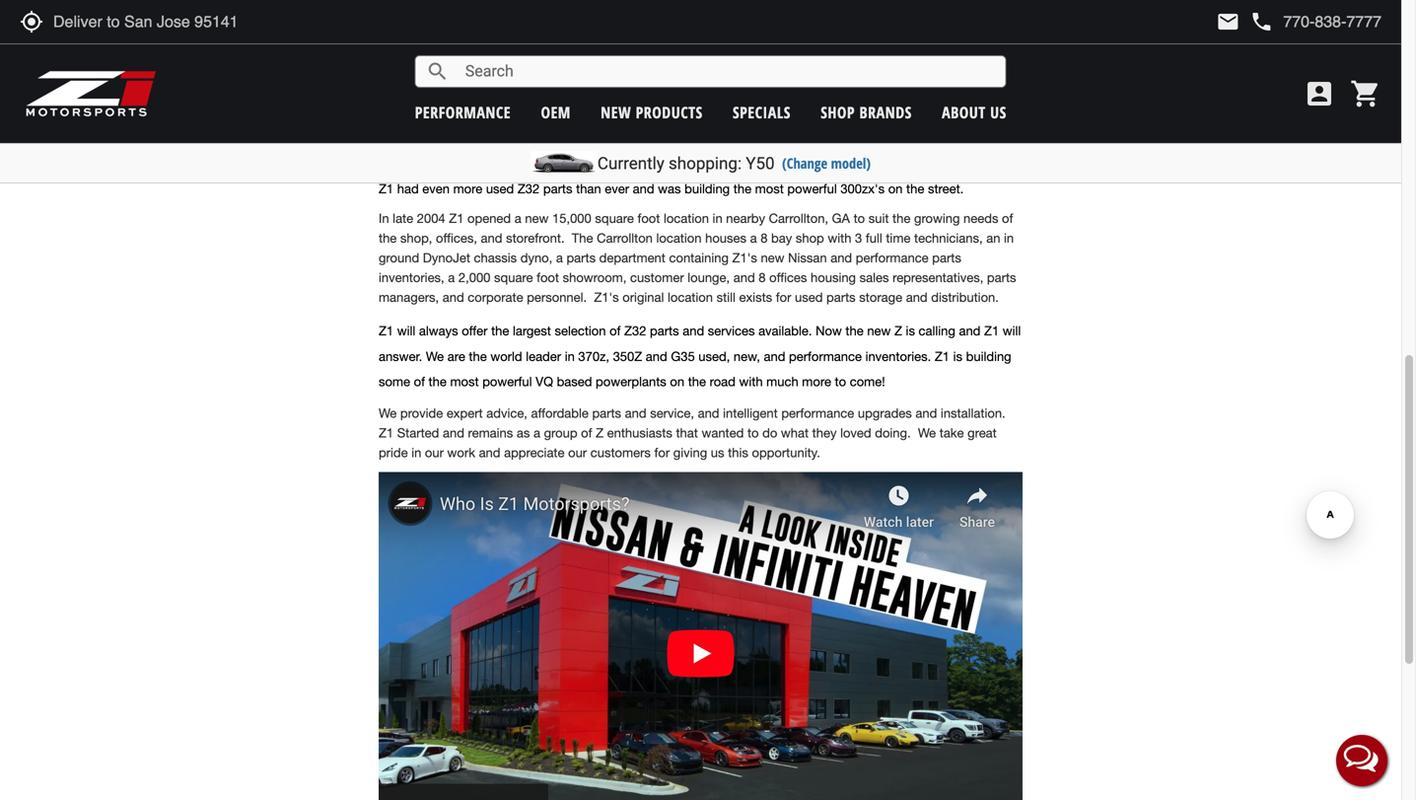 Task type: describe. For each thing, give the bounding box(es) containing it.
advice,
[[487, 405, 528, 421]]

2 vertical spatial location
[[668, 290, 713, 305]]

strives
[[471, 14, 509, 29]]

what
[[781, 425, 809, 440]]

and down representatives,
[[906, 290, 928, 305]]

mail link
[[1217, 10, 1240, 34]]

houses
[[705, 231, 747, 246]]

currently
[[598, 153, 665, 173]]

more inside what would become z1 motorsports started in 2000 with one totaled 1990 300zx on a farm in temple, ga. using the relatively new market of internet forums the z1 team built what is the largest z32 specific parts business in the world. used parts led to installations, installations led to repair/maintenance and new nissan parts, all soon leading to performance parts and services. a devastating loss of uninsured inventory from a fire in 2003 completely destroying one of z1's 16,000 sq ft warehouses of z32 parts was a big setback, but a year later z1 had even more used z32 parts than ever and was building the most powerful 300zx's on the street.
[[453, 181, 483, 197]]

products
[[636, 102, 703, 123]]

parts down the
[[567, 250, 596, 266]]

the up repair/maintenance
[[836, 102, 854, 118]]

1 horizontal spatial we
[[918, 425, 936, 440]]

parts down market
[[541, 122, 570, 137]]

new,
[[734, 349, 761, 364]]

containing
[[669, 250, 729, 266]]

for inside "z1 motorsports strives to offer the best in parts selection, service, and performance for your nissan 300zx, 350z, 370z, infiniti g35, & g37.  located approximately half an hour west of atlanta, z1 serves customers from around the globe with online parts sales to in house performance builds and tuning."
[[861, 14, 876, 29]]

0 horizontal spatial we
[[379, 405, 397, 421]]

parts left 'than'
[[543, 181, 573, 197]]

1 vertical spatial was
[[658, 181, 681, 197]]

nissan for the
[[788, 250, 827, 266]]

building inside z1 will always offer the largest selection of z32 parts and services available. now the new z is calling and z1 will answer. we are the world leader in 370z, 350z and g35 used, new, and performance inventories. z1 is building some of the most powerful vq based powerplants on the road with much more to come!
[[966, 349, 1012, 364]]

an inside "z1 motorsports strives to offer the best in parts selection, service, and performance for your nissan 300zx, 350z, 370z, infiniti g35, & g37.  located approximately half an hour west of atlanta, z1 serves customers from around the globe with online parts sales to in house performance builds and tuning."
[[726, 33, 740, 49]]

new down "bay" in the right top of the page
[[761, 250, 785, 266]]

z1 up relatively
[[501, 83, 516, 98]]

from inside "z1 motorsports strives to offer the best in parts selection, service, and performance for your nissan 300zx, 350z, 370z, infiniti g35, & g37.  located approximately half an hour west of atlanta, z1 serves customers from around the globe with online parts sales to in house performance builds and tuning."
[[989, 33, 1015, 49]]

ft
[[669, 162, 677, 177]]

a right opened at top
[[515, 211, 522, 226]]

parts down technicians,
[[933, 250, 962, 266]]

to down internet
[[595, 122, 606, 137]]

the down '370z,'
[[423, 53, 441, 68]]

performance down half
[[678, 53, 751, 68]]

powerful inside z1 will always offer the largest selection of z32 parts and services available. now the new z is calling and z1 will answer. we are the world leader in 370z, 350z and g35 used, new, and performance inventories. z1 is building some of the most powerful vq based powerplants on the road with much more to come!
[[483, 374, 532, 389]]

giving
[[674, 445, 708, 460]]

of up 'than'
[[566, 162, 577, 177]]

corporate
[[468, 290, 523, 305]]

parts right online
[[545, 53, 574, 68]]

a right dyno,
[[556, 250, 563, 266]]

motorsports inside what would become z1 motorsports started in 2000 with one totaled 1990 300zx on a farm in temple, ga. using the relatively new market of internet forums the z1 team built what is the largest z32 specific parts business in the world. used parts led to installations, installations led to repair/maintenance and new nissan parts, all soon leading to performance parts and services. a devastating loss of uninsured inventory from a fire in 2003 completely destroying one of z1's 16,000 sq ft warehouses of z32 parts was a big setback, but a year later z1 had even more used z32 parts than ever and was building the most powerful 300zx's on the street.
[[519, 83, 590, 98]]

new down started
[[601, 102, 632, 123]]

is
[[954, 349, 963, 364]]

an inside in late 2004 z1 opened a new 15,000 square foot location in nearby carrollton, ga to suit the growing needs of the shop, offices, and storefront.  the carrollton location houses a 8 bay shop with 3 full time technicians, an in ground dynojet chassis dyno, a parts department containing z1's new nissan and performance parts inventories, a 2,000 square foot showroom, customer lounge, and 8 offices housing sales representatives, parts managers, and corporate personnel.  z1's original location still exists for used parts storage and distribution.
[[987, 231, 1001, 246]]

dyno,
[[521, 250, 553, 266]]

business
[[379, 122, 430, 137]]

expert
[[447, 405, 483, 421]]

the up soon
[[447, 122, 465, 137]]

are
[[448, 349, 465, 364]]

answer. we
[[379, 349, 444, 364]]

great
[[968, 425, 997, 440]]

used inside what would become z1 motorsports started in 2000 with one totaled 1990 300zx on a farm in temple, ga. using the relatively new market of internet forums the z1 team built what is the largest z32 specific parts business in the world. used parts led to installations, installations led to repair/maintenance and new nissan parts, all soon leading to performance parts and services. a devastating loss of uninsured inventory from a fire in 2003 completely destroying one of z1's 16,000 sq ft warehouses of z32 parts was a big setback, but a year later z1 had even more used z32 parts than ever and was building the most powerful 300zx's on the street.
[[486, 181, 514, 197]]

to up started
[[611, 53, 622, 68]]

services
[[708, 323, 755, 339]]

what is
[[792, 102, 833, 118]]

2 our from the left
[[568, 445, 587, 460]]

the down setback, at top right
[[907, 181, 925, 197]]

suit
[[869, 211, 889, 226]]

the down currently shopping: y50 (change model)
[[734, 181, 752, 197]]

on inside z1 will always offer the largest selection of z32 parts and services available. now the new z is calling and z1 will answer. we are the world leader in 370z, 350z and g35 used, new, and performance inventories. z1 is building some of the most powerful vq based powerplants on the road with much more to come!
[[670, 374, 685, 389]]

and up wanted
[[698, 405, 720, 421]]

to down built at the right top of page
[[777, 122, 788, 137]]

for inside we provide expert advice, affordable parts and service, and intelligent performance upgrades and installation. z1 started and remains as a group of z enthusiasts that wanted to do what they loved doing.  we take great pride in our work and appreciate our customers for giving us this opportunity.
[[655, 445, 670, 460]]

the left "best"
[[557, 14, 575, 29]]

installations,
[[610, 122, 681, 137]]

nissan for temple,
[[958, 122, 997, 137]]

us
[[991, 102, 1007, 123]]

performance up atlanta,
[[784, 14, 857, 29]]

installations
[[685, 122, 752, 137]]

offer inside z1 will always offer the largest selection of z32 parts and services available. now the new z is calling and z1 will answer. we are the world leader in 370z, 350z and g35 used, new, and performance inventories. z1 is building some of the most powerful vq based powerplants on the road with much more to come!
[[462, 323, 488, 339]]

1 vertical spatial on
[[889, 181, 903, 197]]

with inside in late 2004 z1 opened a new 15,000 square foot location in nearby carrollton, ga to suit the growing needs of the shop, offices, and storefront.  the carrollton location houses a 8 bay shop with 3 full time technicians, an in ground dynojet chassis dyno, a parts department containing z1's new nissan and performance parts inventories, a 2,000 square foot showroom, customer lounge, and 8 offices housing sales representatives, parts managers, and corporate personnel.  z1's original location still exists for used parts storage and distribution.
[[828, 231, 852, 246]]

and down west
[[792, 53, 814, 68]]

3
[[855, 231, 863, 246]]

always
[[419, 323, 458, 339]]

and up inventory
[[906, 122, 927, 137]]

shop,
[[400, 231, 433, 246]]

in left 2000
[[637, 83, 647, 98]]

of right some
[[414, 374, 425, 389]]

search
[[426, 60, 450, 83]]

opened
[[468, 211, 511, 226]]

z1 will always offer the largest selection of z32 parts and services available. now the new z is calling and z1 will answer. we are the world leader in 370z, 350z and g35 used, new, and performance inventories. z1 is building some of the most powerful vq based powerplants on the road with much more to come!
[[379, 323, 1021, 389]]

0 vertical spatial one
[[710, 83, 731, 98]]

shop
[[796, 231, 825, 246]]

performance down become
[[415, 102, 511, 123]]

largest inside what would become z1 motorsports started in 2000 with one totaled 1990 300zx on a farm in temple, ga. using the relatively new market of internet forums the z1 team built what is the largest z32 specific parts business in the world. used parts led to installations, installations led to repair/maintenance and new nissan parts, all soon leading to performance parts and services. a devastating loss of uninsured inventory from a fire in 2003 completely destroying one of z1's 16,000 sq ft warehouses of z32 parts was a big setback, but a year later z1 had even more used z32 parts than ever and was building the most powerful 300zx's on the street.
[[858, 102, 896, 118]]

temple,
[[919, 83, 964, 98]]

mail phone
[[1217, 10, 1274, 34]]

of right 'loss'
[[820, 142, 832, 157]]

parts up 16,000 at left top
[[600, 142, 629, 157]]

in right farm
[[906, 83, 916, 98]]

z1 up answer. we
[[379, 323, 394, 339]]

16,000
[[609, 162, 648, 177]]

inventories,
[[379, 270, 445, 285]]

a down dynojet
[[448, 270, 455, 285]]

a right but
[[960, 162, 967, 177]]

and up much
[[764, 349, 786, 364]]

z32 down the destroying
[[518, 181, 540, 197]]

work
[[447, 445, 475, 460]]

and down remains
[[479, 445, 501, 460]]

house
[[639, 53, 674, 68]]

totaled
[[735, 83, 774, 98]]

z1 down distribution.
[[985, 323, 1000, 339]]

shopping_cart link
[[1346, 78, 1382, 110]]

powerful inside what would become z1 motorsports started in 2000 with one totaled 1990 300zx on a farm in temple, ga. using the relatively new market of internet forums the z1 team built what is the largest z32 specific parts business in the world. used parts led to installations, installations led to repair/maintenance and new nissan parts, all soon leading to performance parts and services. a devastating loss of uninsured inventory from a fire in 2003 completely destroying one of z1's 16,000 sq ft warehouses of z32 parts was a big setback, but a year later z1 had even more used z32 parts than ever and was building the most powerful 300zx's on the street.
[[788, 181, 837, 197]]

1 led from the left
[[574, 122, 591, 137]]

z32 inside z1 will always offer the largest selection of z32 parts and services available. now the new z is calling and z1 will answer. we are the world leader in 370z, 350z and g35 used, new, and performance inventories. z1 is building some of the most powerful vq based powerplants on the road with much more to come!
[[625, 323, 647, 339]]

of down devastating
[[753, 162, 764, 177]]

the down "would"
[[441, 102, 459, 118]]

leading
[[463, 142, 505, 157]]

in up houses
[[713, 211, 723, 226]]

more inside z1 will always offer the largest selection of z32 parts and services available. now the new z is calling and z1 will answer. we are the world leader in 370z, 350z and g35 used, new, and performance inventories. z1 is building some of the most powerful vq based powerplants on the road with much more to come!
[[802, 374, 832, 389]]

in right technicians,
[[1004, 231, 1014, 246]]

and down opened at top
[[481, 231, 503, 246]]

z1 up 350z,
[[379, 14, 394, 29]]

group
[[544, 425, 578, 440]]

and up work
[[443, 425, 465, 440]]

a inside we provide expert advice, affordable parts and service, and intelligent performance upgrades and installation. z1 started and remains as a group of z enthusiasts that wanted to do what they loved doing.  we take great pride in our work and appreciate our customers for giving us this opportunity.
[[534, 425, 541, 440]]

destroying
[[477, 162, 537, 177]]

of inside "z1 motorsports strives to offer the best in parts selection, service, and performance for your nissan 300zx, 350z, 370z, infiniti g35, & g37.  located approximately half an hour west of atlanta, z1 serves customers from around the globe with online parts sales to in house performance builds and tuning."
[[803, 33, 815, 49]]

sq
[[652, 162, 666, 177]]

original
[[623, 290, 664, 305]]

of down started
[[586, 102, 598, 118]]

z1 inside we provide expert advice, affordable parts and service, and intelligent performance upgrades and installation. z1 started and remains as a group of z enthusiasts that wanted to do what they loved doing.  we take great pride in our work and appreciate our customers for giving us this opportunity.
[[379, 425, 394, 440]]

(change
[[782, 153, 828, 173]]

performance link
[[415, 102, 511, 123]]

1 horizontal spatial was
[[826, 162, 849, 177]]

enthusiasts
[[607, 425, 673, 440]]

to up g35,
[[512, 14, 523, 29]]

the up provide at the left
[[429, 374, 447, 389]]

globe
[[444, 53, 476, 68]]

performance inside what would become z1 motorsports started in 2000 with one totaled 1990 300zx on a farm in temple, ga. using the relatively new market of internet forums the z1 team built what is the largest z32 specific parts business in the world. used parts led to installations, installations led to repair/maintenance and new nissan parts, all soon leading to performance parts and services. a devastating loss of uninsured inventory from a fire in 2003 completely destroying one of z1's 16,000 sq ft warehouses of z32 parts was a big setback, but a year later z1 had even more used z32 parts than ever and was building the most powerful 300zx's on the street.
[[523, 142, 596, 157]]

offices
[[770, 270, 807, 285]]

calling
[[919, 323, 956, 339]]

half
[[701, 33, 722, 49]]

available. now
[[759, 323, 842, 339]]

1 vertical spatial 8
[[759, 270, 766, 285]]

shop brands
[[821, 102, 912, 123]]

phone
[[1250, 10, 1274, 34]]

nearby
[[726, 211, 766, 226]]

in inside we provide expert advice, affordable parts and service, and intelligent performance upgrades and installation. z1 started and remains as a group of z enthusiasts that wanted to do what they loved doing.  we take great pride in our work and appreciate our customers for giving us this opportunity.
[[412, 445, 422, 460]]

and up hour
[[759, 14, 781, 29]]

a left the fire
[[981, 142, 988, 157]]

and up g35
[[683, 323, 705, 339]]

and up exists at the right of page
[[734, 270, 755, 285]]

based
[[557, 374, 592, 389]]

account_box
[[1304, 78, 1336, 110]]

what would become z1 motorsports started in 2000 with one totaled 1990 300zx on a farm in temple, ga. using the relatively new market of internet forums the z1 team built what is the largest z32 specific parts business in the world. used parts led to installations, installations led to repair/maintenance and new nissan parts, all soon leading to performance parts and services. a devastating loss of uninsured inventory from a fire in 2003 completely destroying one of z1's 16,000 sq ft warehouses of z32 parts was a big setback, but a year later z1 had even more used z32 parts than ever and was building the most powerful 300zx's on the street.
[[379, 83, 1023, 197]]

performance inside we provide expert advice, affordable parts and service, and intelligent performance upgrades and installation. z1 started and remains as a group of z enthusiasts that wanted to do what they loved doing.  we take great pride in our work and appreciate our customers for giving us this opportunity.
[[782, 405, 855, 421]]

and up is
[[959, 323, 981, 339]]

model)
[[831, 153, 871, 173]]

z32 down devastating
[[768, 162, 790, 177]]

parts up the approximately
[[620, 14, 649, 29]]

with inside what would become z1 motorsports started in 2000 with one totaled 1990 300zx on a farm in temple, ga. using the relatively new market of internet forums the z1 team built what is the largest z32 specific parts business in the world. used parts led to installations, installations led to repair/maintenance and new nissan parts, all soon leading to performance parts and services. a devastating loss of uninsured inventory from a fire in 2003 completely destroying one of z1's 16,000 sq ft warehouses of z32 parts was a big setback, but a year later z1 had even more used z32 parts than ever and was building the most powerful 300zx's on the street.
[[682, 83, 706, 98]]

z1 down 2003 in the left top of the page
[[379, 181, 394, 197]]

started
[[397, 425, 439, 440]]

forums
[[648, 102, 688, 118]]

upgrades
[[858, 405, 912, 421]]

0 horizontal spatial one
[[541, 162, 562, 177]]

new left oem at top
[[516, 102, 540, 118]]

offices,
[[436, 231, 477, 246]]

300zx's
[[841, 181, 885, 197]]

fire
[[991, 142, 1009, 157]]

g35
[[671, 349, 695, 364]]

still
[[717, 290, 736, 305]]

intelligent
[[723, 405, 778, 421]]

to inside we provide expert advice, affordable parts and service, and intelligent performance upgrades and installation. z1 started and remains as a group of z enthusiasts that wanted to do what they loved doing.  we take great pride in our work and appreciate our customers for giving us this opportunity.
[[748, 425, 759, 440]]

the down storage
[[846, 323, 864, 339]]

parts,
[[379, 142, 412, 157]]

z
[[596, 425, 604, 440]]

sales inside "z1 motorsports strives to offer the best in parts selection, service, and performance for your nissan 300zx, 350z, 370z, infiniti g35, & g37.  located approximately half an hour west of atlanta, z1 serves customers from around the globe with online parts sales to in house performance builds and tuning."
[[578, 53, 607, 68]]

most inside z1 will always offer the largest selection of z32 parts and services available. now the new z is calling and z1 will answer. we are the world leader in 370z, 350z and g35 used, new, and performance inventories. z1 is building some of the most powerful vq based powerplants on the road with much more to come!
[[450, 374, 479, 389]]

largest inside z1 will always offer the largest selection of z32 parts and services available. now the new z is calling and z1 will answer. we are the world leader in 370z, 350z and g35 used, new, and performance inventories. z1 is building some of the most powerful vq based powerplants on the road with much more to come!
[[513, 323, 551, 339]]

to up the destroying
[[508, 142, 520, 157]]

used inside in late 2004 z1 opened a new 15,000 square foot location in nearby carrollton, ga to suit the growing needs of the shop, offices, and storefront.  the carrollton location houses a 8 bay shop with 3 full time technicians, an in ground dynojet chassis dyno, a parts department containing z1's new nissan and performance parts inventories, a 2,000 square foot showroom, customer lounge, and 8 offices housing sales representatives, parts managers, and corporate personnel.  z1's original location still exists for used parts storage and distribution.
[[795, 290, 823, 305]]

parts right specific
[[973, 102, 1002, 118]]

and down sq
[[633, 181, 655, 197]]

new left 15,000
[[525, 211, 549, 226]]

z1 motorsports strives to offer the best in parts selection, service, and performance for your nissan 300zx, 350z, 370z, infiniti g35, & g37.  located approximately half an hour west of atlanta, z1 serves customers from around the globe with online parts sales to in house performance builds and tuning.
[[379, 14, 1015, 68]]

z1 down your
[[865, 33, 880, 49]]

customers inside we provide expert advice, affordable parts and service, and intelligent performance upgrades and installation. z1 started and remains as a group of z enthusiasts that wanted to do what they loved doing.  we take great pride in our work and appreciate our customers for giving us this opportunity.
[[591, 445, 651, 460]]

big
[[863, 162, 881, 177]]

of inside in late 2004 z1 opened a new 15,000 square foot location in nearby carrollton, ga to suit the growing needs of the shop, offices, and storefront.  the carrollton location houses a 8 bay shop with 3 full time technicians, an in ground dynojet chassis dyno, a parts department containing z1's new nissan and performance parts inventories, a 2,000 square foot showroom, customer lounge, and 8 offices housing sales representatives, parts managers, and corporate personnel.  z1's original location still exists for used parts storage and distribution.
[[1002, 211, 1014, 226]]

serves
[[884, 33, 921, 49]]

new products link
[[601, 102, 703, 123]]

2 vertical spatial z1's
[[594, 290, 619, 305]]

the up installations
[[692, 102, 710, 118]]



Task type: vqa. For each thing, say whether or not it's contained in the screenshot.
foot
yes



Task type: locate. For each thing, give the bounding box(es) containing it.
performance down oem at top
[[523, 142, 596, 157]]

1 horizontal spatial sales
[[860, 270, 889, 285]]

0 horizontal spatial square
[[494, 270, 533, 285]]

1 vertical spatial more
[[802, 374, 832, 389]]

building
[[685, 181, 730, 197], [966, 349, 1012, 364]]

was up 300zx's
[[826, 162, 849, 177]]

in up soon
[[433, 122, 443, 137]]

0 vertical spatial location
[[664, 211, 709, 226]]

2,000
[[459, 270, 491, 285]]

Search search field
[[450, 56, 1006, 87]]

a down nearby
[[750, 231, 757, 246]]

2 vertical spatial nissan
[[788, 250, 827, 266]]

parts inside we provide expert advice, affordable parts and service, and intelligent performance upgrades and installation. z1 started and remains as a group of z enthusiasts that wanted to do what they loved doing.  we take great pride in our work and appreciate our customers for giving us this opportunity.
[[592, 405, 622, 421]]

1 horizontal spatial motorsports
[[519, 83, 590, 98]]

warehouses
[[681, 162, 750, 177]]

0 horizontal spatial largest
[[513, 323, 551, 339]]

year
[[970, 162, 995, 177]]

0 vertical spatial used
[[486, 181, 514, 197]]

as
[[517, 425, 530, 440]]

most down are
[[450, 374, 479, 389]]

the left road
[[688, 374, 706, 389]]

0 vertical spatial square
[[595, 211, 634, 226]]

8 left "bay" in the right top of the page
[[761, 231, 768, 246]]

than
[[576, 181, 601, 197]]

service, up that
[[650, 405, 695, 421]]

infiniti
[[452, 33, 485, 49]]

take
[[940, 425, 964, 440]]

0 vertical spatial 8
[[761, 231, 768, 246]]

z32 down farm
[[900, 102, 922, 118]]

foot down dyno,
[[537, 270, 559, 285]]

powerful down the world
[[483, 374, 532, 389]]

300zx
[[810, 83, 844, 98]]

distribution.
[[932, 290, 999, 305]]

0 vertical spatial we
[[379, 405, 397, 421]]

street.
[[928, 181, 964, 197]]

1 horizontal spatial more
[[802, 374, 832, 389]]

z32 up 350z
[[625, 323, 647, 339]]

relatively
[[462, 102, 512, 118]]

2 vertical spatial on
[[670, 374, 685, 389]]

2003
[[379, 162, 407, 177]]

1 horizontal spatial our
[[568, 445, 587, 460]]

y50
[[746, 153, 775, 173]]

location
[[664, 211, 709, 226], [657, 231, 702, 246], [668, 290, 713, 305]]

motorsports up '370z,'
[[397, 14, 468, 29]]

parts down 'loss'
[[794, 162, 823, 177]]

a left farm
[[866, 83, 873, 98]]

dynojet
[[423, 250, 471, 266]]

0 horizontal spatial customers
[[591, 445, 651, 460]]

1 horizontal spatial offer
[[527, 14, 553, 29]]

the
[[557, 14, 575, 29], [423, 53, 441, 68], [441, 102, 459, 118], [692, 102, 710, 118], [836, 102, 854, 118], [447, 122, 465, 137], [734, 181, 752, 197], [907, 181, 925, 197], [893, 211, 911, 226], [379, 231, 397, 246], [491, 323, 509, 339], [846, 323, 864, 339], [469, 349, 487, 364], [429, 374, 447, 389], [688, 374, 706, 389]]

sales inside in late 2004 z1 opened a new 15,000 square foot location in nearby carrollton, ga to suit the growing needs of the shop, offices, and storefront.  the carrollton location houses a 8 bay shop with 3 full time technicians, an in ground dynojet chassis dyno, a parts department containing z1's new nissan and performance parts inventories, a 2,000 square foot showroom, customer lounge, and 8 offices housing sales representatives, parts managers, and corporate personnel.  z1's original location still exists for used parts storage and distribution.
[[860, 270, 889, 285]]

shop brands link
[[821, 102, 912, 123]]

1 vertical spatial powerful
[[483, 374, 532, 389]]

1 horizontal spatial nissan
[[909, 14, 948, 29]]

2 horizontal spatial for
[[861, 14, 876, 29]]

1 vertical spatial sales
[[860, 270, 889, 285]]

0 horizontal spatial an
[[726, 33, 740, 49]]

hour
[[743, 33, 769, 49]]

most
[[755, 181, 784, 197], [450, 374, 479, 389]]

0 vertical spatial sales
[[578, 53, 607, 68]]

1 horizontal spatial will
[[1003, 323, 1021, 339]]

2 led from the left
[[756, 122, 773, 137]]

lounge,
[[688, 270, 730, 285]]

ground
[[379, 250, 419, 266]]

1 horizontal spatial service,
[[711, 14, 756, 29]]

around
[[379, 53, 419, 68]]

west
[[773, 33, 800, 49]]

new
[[601, 102, 632, 123], [516, 102, 540, 118], [931, 122, 955, 137], [525, 211, 549, 226], [761, 250, 785, 266], [868, 323, 891, 339]]

affordable
[[531, 405, 589, 421]]

currently shopping: y50 (change model)
[[598, 153, 871, 173]]

used down the destroying
[[486, 181, 514, 197]]

they
[[813, 425, 837, 440]]

we down some
[[379, 405, 397, 421]]

in right "best"
[[607, 14, 617, 29]]

will
[[397, 323, 416, 339], [1003, 323, 1021, 339]]

farm
[[876, 83, 902, 98]]

atlanta,
[[818, 33, 862, 49]]

z1 inside in late 2004 z1 opened a new 15,000 square foot location in nearby carrollton, ga to suit the growing needs of the shop, offices, and storefront.  the carrollton location houses a 8 bay shop with 3 full time technicians, an in ground dynojet chassis dyno, a parts department containing z1's new nissan and performance parts inventories, a 2,000 square foot showroom, customer lounge, and 8 offices housing sales representatives, parts managers, and corporate personnel.  z1's original location still exists for used parts storage and distribution.
[[449, 211, 464, 226]]

0 horizontal spatial motorsports
[[397, 14, 468, 29]]

2 horizontal spatial nissan
[[958, 122, 997, 137]]

specific
[[926, 102, 970, 118]]

building down warehouses
[[685, 181, 730, 197]]

1 vertical spatial one
[[541, 162, 562, 177]]

to
[[512, 14, 523, 29], [611, 53, 622, 68], [595, 122, 606, 137], [777, 122, 788, 137], [508, 142, 520, 157], [854, 211, 865, 226], [835, 374, 847, 389], [748, 425, 759, 440]]

nissan inside "z1 motorsports strives to offer the best in parts selection, service, and performance for your nissan 300zx, 350z, 370z, infiniti g35, & g37.  located approximately half an hour west of atlanta, z1 serves customers from around the globe with online parts sales to in house performance builds and tuning."
[[909, 14, 948, 29]]

1 vertical spatial most
[[450, 374, 479, 389]]

square
[[595, 211, 634, 226], [494, 270, 533, 285]]

motorsports inside "z1 motorsports strives to offer the best in parts selection, service, and performance for your nissan 300zx, 350z, 370z, infiniti g35, & g37.  located approximately half an hour west of atlanta, z1 serves customers from around the globe with online parts sales to in house performance builds and tuning."
[[397, 14, 468, 29]]

of inside we provide expert advice, affordable parts and service, and intelligent performance upgrades and installation. z1 started and remains as a group of z enthusiasts that wanted to do what they loved doing.  we take great pride in our work and appreciate our customers for giving us this opportunity.
[[581, 425, 592, 440]]

an down needs
[[987, 231, 1001, 246]]

much
[[767, 374, 799, 389]]

oem
[[541, 102, 571, 123]]

0 vertical spatial customers
[[925, 33, 985, 49]]

largest down farm
[[858, 102, 896, 118]]

and up housing
[[831, 250, 853, 266]]

the up the world
[[491, 323, 509, 339]]

nissan
[[909, 14, 948, 29], [958, 122, 997, 137], [788, 250, 827, 266]]

service, inside "z1 motorsports strives to offer the best in parts selection, service, and performance for your nissan 300zx, 350z, 370z, infiniti g35, & g37.  located approximately half an hour west of atlanta, z1 serves customers from around the globe with online parts sales to in house performance builds and tuning."
[[711, 14, 756, 29]]

0 horizontal spatial from
[[951, 142, 977, 157]]

1 horizontal spatial led
[[756, 122, 773, 137]]

1 horizontal spatial one
[[710, 83, 731, 98]]

with down g35,
[[480, 53, 504, 68]]

shopping_cart
[[1351, 78, 1382, 110]]

1 vertical spatial we
[[918, 425, 936, 440]]

come!
[[850, 374, 886, 389]]

0 vertical spatial for
[[861, 14, 876, 29]]

most down y50
[[755, 181, 784, 197]]

setback,
[[885, 162, 934, 177]]

of up 350z
[[610, 323, 621, 339]]

z1's down showroom,
[[594, 290, 619, 305]]

1 vertical spatial nissan
[[958, 122, 997, 137]]

parts up g35
[[650, 323, 679, 339]]

of right west
[[803, 33, 815, 49]]

1 vertical spatial building
[[966, 349, 1012, 364]]

with inside z1 will always offer the largest selection of z32 parts and services available. now the new z is calling and z1 will answer. we are the world leader in 370z, 350z and g35 used, new, and performance inventories. z1 is building some of the most powerful vq based powerplants on the road with much more to come!
[[739, 374, 763, 389]]

and down "installations,"
[[633, 142, 654, 157]]

for inside in late 2004 z1 opened a new 15,000 square foot location in nearby carrollton, ga to suit the growing needs of the shop, offices, and storefront.  the carrollton location houses a 8 bay shop with 3 full time technicians, an in ground dynojet chassis dyno, a parts department containing z1's new nissan and performance parts inventories, a 2,000 square foot showroom, customer lounge, and 8 offices housing sales representatives, parts managers, and corporate personnel.  z1's original location still exists for used parts storage and distribution.
[[776, 290, 792, 305]]

parts up distribution.
[[987, 270, 1017, 285]]

the right are
[[469, 349, 487, 364]]

with inside "z1 motorsports strives to offer the best in parts selection, service, and performance for your nissan 300zx, 350z, 370z, infiniti g35, & g37.  located approximately half an hour west of atlanta, z1 serves customers from around the globe with online parts sales to in house performance builds and tuning."
[[480, 53, 504, 68]]

performance
[[784, 14, 857, 29], [678, 53, 751, 68], [415, 102, 511, 123], [523, 142, 596, 157], [856, 250, 929, 266], [789, 349, 862, 364], [782, 405, 855, 421]]

time
[[886, 231, 911, 246]]

internet
[[601, 102, 645, 118]]

0 vertical spatial motorsports
[[397, 14, 468, 29]]

0 vertical spatial most
[[755, 181, 784, 197]]

0 horizontal spatial was
[[658, 181, 681, 197]]

0 vertical spatial on
[[848, 83, 862, 98]]

0 vertical spatial foot
[[638, 211, 660, 226]]

2 horizontal spatial on
[[889, 181, 903, 197]]

us
[[711, 445, 725, 460]]

located
[[567, 33, 613, 49]]

1 vertical spatial from
[[951, 142, 977, 157]]

led
[[574, 122, 591, 137], [756, 122, 773, 137]]

1 horizontal spatial building
[[966, 349, 1012, 364]]

department
[[600, 250, 666, 266]]

1 horizontal spatial customers
[[925, 33, 985, 49]]

parts inside z1 will always offer the largest selection of z32 parts and services available. now the new z is calling and z1 will answer. we are the world leader in 370z, 350z and g35 used, new, and performance inventories. z1 is building some of the most powerful vq based powerplants on the road with much more to come!
[[650, 323, 679, 339]]

and right upgrades
[[916, 405, 938, 421]]

350z
[[613, 349, 642, 364]]

0 horizontal spatial for
[[655, 445, 670, 460]]

customers inside "z1 motorsports strives to offer the best in parts selection, service, and performance for your nissan 300zx, 350z, 370z, infiniti g35, & g37.  located approximately half an hour west of atlanta, z1 serves customers from around the globe with online parts sales to in house performance builds and tuning."
[[925, 33, 985, 49]]

led up devastating
[[756, 122, 773, 137]]

2 vertical spatial for
[[655, 445, 670, 460]]

0 vertical spatial largest
[[858, 102, 896, 118]]

and left g35
[[646, 349, 668, 364]]

to left the 'come!' at top right
[[835, 374, 847, 389]]

on up "shop brands" link
[[848, 83, 862, 98]]

later
[[998, 162, 1023, 177]]

and up the enthusiasts
[[625, 405, 647, 421]]

new inside z1 will always offer the largest selection of z32 parts and services available. now the new z is calling and z1 will answer. we are the world leader in 370z, 350z and g35 used, new, and performance inventories. z1 is building some of the most powerful vq based powerplants on the road with much more to come!
[[868, 323, 891, 339]]

motorsports up market
[[519, 83, 590, 98]]

350z,
[[379, 33, 412, 49]]

1 horizontal spatial used
[[795, 290, 823, 305]]

1 horizontal spatial an
[[987, 231, 1001, 246]]

on down g35
[[670, 374, 685, 389]]

0 vertical spatial nissan
[[909, 14, 948, 29]]

0 vertical spatial service,
[[711, 14, 756, 29]]

0 horizontal spatial sales
[[578, 53, 607, 68]]

0 horizontal spatial our
[[425, 445, 444, 460]]

our down group
[[568, 445, 587, 460]]

inventories. z1
[[866, 349, 950, 364]]

performance down available. now
[[789, 349, 862, 364]]

completely
[[411, 162, 474, 177]]

a left 'big'
[[853, 162, 860, 177]]

0 horizontal spatial nissan
[[788, 250, 827, 266]]

0 horizontal spatial powerful
[[483, 374, 532, 389]]

0 horizontal spatial service,
[[650, 405, 695, 421]]

0 vertical spatial more
[[453, 181, 483, 197]]

1 horizontal spatial square
[[595, 211, 634, 226]]

1 horizontal spatial largest
[[858, 102, 896, 118]]

do
[[763, 425, 778, 440]]

in right the fire
[[1012, 142, 1022, 157]]

customers down the enthusiasts
[[591, 445, 651, 460]]

1 vertical spatial motorsports
[[519, 83, 590, 98]]

parts down housing
[[827, 290, 856, 305]]

0 vertical spatial an
[[726, 33, 740, 49]]

performance inside in late 2004 z1 opened a new 15,000 square foot location in nearby carrollton, ga to suit the growing needs of the shop, offices, and storefront.  the carrollton location houses a 8 bay shop with 3 full time technicians, an in ground dynojet chassis dyno, a parts department containing z1's new nissan and performance parts inventories, a 2,000 square foot showroom, customer lounge, and 8 offices housing sales representatives, parts managers, and corporate personnel.  z1's original location still exists for used parts storage and distribution.
[[856, 250, 929, 266]]

1 will from the left
[[397, 323, 416, 339]]

0 vertical spatial z1's
[[581, 162, 605, 177]]

0 vertical spatial from
[[989, 33, 1015, 49]]

exists
[[739, 290, 773, 305]]

building inside what would become z1 motorsports started in 2000 with one totaled 1990 300zx on a farm in temple, ga. using the relatively new market of internet forums the z1 team built what is the largest z32 specific parts business in the world. used parts led to installations, installations led to repair/maintenance and new nissan parts, all soon leading to performance parts and services. a devastating loss of uninsured inventory from a fire in 2003 completely destroying one of z1's 16,000 sq ft warehouses of z32 parts was a big setback, but a year later z1 had even more used z32 parts than ever and was building the most powerful 300zx's on the street.
[[685, 181, 730, 197]]

was down ft in the top left of the page
[[658, 181, 681, 197]]

tuning.
[[817, 53, 857, 68]]

z1's inside what would become z1 motorsports started in 2000 with one totaled 1990 300zx on a farm in temple, ga. using the relatively new market of internet forums the z1 team built what is the largest z32 specific parts business in the world. used parts led to installations, installations led to repair/maintenance and new nissan parts, all soon leading to performance parts and services. a devastating loss of uninsured inventory from a fire in 2003 completely destroying one of z1's 16,000 sq ft warehouses of z32 parts was a big setback, but a year later z1 had even more used z32 parts than ever and was building the most powerful 300zx's on the street.
[[581, 162, 605, 177]]

ga
[[832, 211, 850, 226]]

more right even at left top
[[453, 181, 483, 197]]

to inside in late 2004 z1 opened a new 15,000 square foot location in nearby carrollton, ga to suit the growing needs of the shop, offices, and storefront.  the carrollton location houses a 8 bay shop with 3 full time technicians, an in ground dynojet chassis dyno, a parts department containing z1's new nissan and performance parts inventories, a 2,000 square foot showroom, customer lounge, and 8 offices housing sales representatives, parts managers, and corporate personnel.  z1's original location still exists for used parts storage and distribution.
[[854, 211, 865, 226]]

to inside z1 will always offer the largest selection of z32 parts and services available. now the new z is calling and z1 will answer. we are the world leader in 370z, 350z and g35 used, new, and performance inventories. z1 is building some of the most powerful vq based powerplants on the road with much more to come!
[[835, 374, 847, 389]]

offer inside "z1 motorsports strives to offer the best in parts selection, service, and performance for your nissan 300zx, 350z, 370z, infiniti g35, & g37.  located approximately half an hour west of atlanta, z1 serves customers from around the globe with online parts sales to in house performance builds and tuning."
[[527, 14, 553, 29]]

1 vertical spatial offer
[[462, 323, 488, 339]]

used
[[486, 181, 514, 197], [795, 290, 823, 305]]

1 vertical spatial largest
[[513, 323, 551, 339]]

for left your
[[861, 14, 876, 29]]

g35,
[[489, 33, 517, 49]]

0 vertical spatial was
[[826, 162, 849, 177]]

selection
[[555, 323, 606, 339]]

0 horizontal spatial offer
[[462, 323, 488, 339]]

1 horizontal spatial on
[[848, 83, 862, 98]]

of left z
[[581, 425, 592, 440]]

0 horizontal spatial used
[[486, 181, 514, 197]]

uninsured
[[835, 142, 891, 157]]

1 horizontal spatial powerful
[[788, 181, 837, 197]]

in left house
[[626, 53, 636, 68]]

powerful
[[788, 181, 837, 197], [483, 374, 532, 389]]

most inside what would become z1 motorsports started in 2000 with one totaled 1990 300zx on a farm in temple, ga. using the relatively new market of internet forums the z1 team built what is the largest z32 specific parts business in the world. used parts led to installations, installations led to repair/maintenance and new nissan parts, all soon leading to performance parts and services. a devastating loss of uninsured inventory from a fire in 2003 completely destroying one of z1's 16,000 sq ft warehouses of z32 parts was a big setback, but a year later z1 had even more used z32 parts than ever and was building the most powerful 300zx's on the street.
[[755, 181, 784, 197]]

performance inside z1 will always offer the largest selection of z32 parts and services available. now the new z is calling and z1 will answer. we are the world leader in 370z, 350z and g35 used, new, and performance inventories. z1 is building some of the most powerful vq based powerplants on the road with much more to come!
[[789, 349, 862, 364]]

even
[[423, 181, 450, 197]]

and down 2,000
[[443, 290, 464, 305]]

nissan up serves
[[909, 14, 948, 29]]

0 horizontal spatial more
[[453, 181, 483, 197]]

0 horizontal spatial most
[[450, 374, 479, 389]]

soon
[[431, 142, 460, 157]]

needs
[[964, 211, 999, 226]]

0 horizontal spatial led
[[574, 122, 591, 137]]

z1 motorsports logo image
[[25, 69, 157, 118]]

carrollton
[[597, 231, 653, 246]]

0 vertical spatial building
[[685, 181, 730, 197]]

in inside z1 will always offer the largest selection of z32 parts and services available. now the new z is calling and z1 will answer. we are the world leader in 370z, 350z and g35 used, new, and performance inventories. z1 is building some of the most powerful vq based powerplants on the road with much more to come!
[[565, 349, 575, 364]]

from down the 300zx,
[[989, 33, 1015, 49]]

service, up half
[[711, 14, 756, 29]]

but
[[937, 162, 956, 177]]

1 horizontal spatial most
[[755, 181, 784, 197]]

used down offices
[[795, 290, 823, 305]]

the down in
[[379, 231, 397, 246]]

1 horizontal spatial from
[[989, 33, 1015, 49]]

0 horizontal spatial on
[[670, 374, 685, 389]]

remains
[[468, 425, 513, 440]]

0 vertical spatial powerful
[[788, 181, 837, 197]]

0 vertical spatial offer
[[527, 14, 553, 29]]

1 horizontal spatial foot
[[638, 211, 660, 226]]

repair/maintenance
[[792, 122, 902, 137]]

loved
[[841, 425, 872, 440]]

1 vertical spatial foot
[[537, 270, 559, 285]]

new products
[[601, 102, 703, 123]]

for down offices
[[776, 290, 792, 305]]

from inside what would become z1 motorsports started in 2000 with one totaled 1990 300zx on a farm in temple, ga. using the relatively new market of internet forums the z1 team built what is the largest z32 specific parts business in the world. used parts led to installations, installations led to repair/maintenance and new nissan parts, all soon leading to performance parts and services. a devastating loss of uninsured inventory from a fire in 2003 completely destroying one of z1's 16,000 sq ft warehouses of z32 parts was a big setback, but a year later z1 had even more used z32 parts than ever and was building the most powerful 300zx's on the street.
[[951, 142, 977, 157]]

building right is
[[966, 349, 1012, 364]]

parts
[[620, 14, 649, 29], [545, 53, 574, 68], [973, 102, 1002, 118], [541, 122, 570, 137], [600, 142, 629, 157], [794, 162, 823, 177], [543, 181, 573, 197], [567, 250, 596, 266], [933, 250, 962, 266], [987, 270, 1017, 285], [827, 290, 856, 305], [650, 323, 679, 339], [592, 405, 622, 421]]

z1 up pride
[[379, 425, 394, 440]]

0 horizontal spatial building
[[685, 181, 730, 197]]

1 vertical spatial for
[[776, 290, 792, 305]]

1 vertical spatial used
[[795, 290, 823, 305]]

new down specific
[[931, 122, 955, 137]]

world. used
[[468, 122, 537, 137]]

2 will from the left
[[1003, 323, 1021, 339]]

with left 3
[[828, 231, 852, 246]]

from up but
[[951, 142, 977, 157]]

specials link
[[733, 102, 791, 123]]

1 vertical spatial customers
[[591, 445, 651, 460]]

z1's up 'than'
[[581, 162, 605, 177]]

square up corporate
[[494, 270, 533, 285]]

nissan inside in late 2004 z1 opened a new 15,000 square foot location in nearby carrollton, ga to suit the growing needs of the shop, offices, and storefront.  the carrollton location houses a 8 bay shop with 3 full time technicians, an in ground dynojet chassis dyno, a parts department containing z1's new nissan and performance parts inventories, a 2,000 square foot showroom, customer lounge, and 8 offices housing sales representatives, parts managers, and corporate personnel.  z1's original location still exists for used parts storage and distribution.
[[788, 250, 827, 266]]

on down setback, at top right
[[889, 181, 903, 197]]

0 horizontal spatial foot
[[537, 270, 559, 285]]

z1 up installations
[[713, 102, 728, 118]]

1 our from the left
[[425, 445, 444, 460]]

oem link
[[541, 102, 571, 123]]

0 horizontal spatial will
[[397, 323, 416, 339]]

road
[[710, 374, 736, 389]]

used,
[[699, 349, 730, 364]]

1 vertical spatial service,
[[650, 405, 695, 421]]

inventory
[[895, 142, 948, 157]]

1 vertical spatial square
[[494, 270, 533, 285]]

builds
[[754, 53, 789, 68]]

15,000
[[552, 211, 592, 226]]

1 vertical spatial z1's
[[733, 250, 758, 266]]

my_location
[[20, 10, 43, 34]]

sales up storage
[[860, 270, 889, 285]]

services. a
[[658, 142, 720, 157]]

in left 370z,
[[565, 349, 575, 364]]

1 vertical spatial location
[[657, 231, 702, 246]]

motorsports
[[397, 14, 468, 29], [519, 83, 590, 98]]

service, inside we provide expert advice, affordable parts and service, and intelligent performance upgrades and installation. z1 started and remains as a group of z enthusiasts that wanted to do what they loved doing.  we take great pride in our work and appreciate our customers for giving us this opportunity.
[[650, 405, 695, 421]]

nissan inside what would become z1 motorsports started in 2000 with one totaled 1990 300zx on a farm in temple, ga. using the relatively new market of internet forums the z1 team built what is the largest z32 specific parts business in the world. used parts led to installations, installations led to repair/maintenance and new nissan parts, all soon leading to performance parts and services. a devastating loss of uninsured inventory from a fire in 2003 completely destroying one of z1's 16,000 sq ft warehouses of z32 parts was a big setback, but a year later z1 had even more used z32 parts than ever and was building the most powerful 300zx's on the street.
[[958, 122, 997, 137]]

the up time
[[893, 211, 911, 226]]

offer up are
[[462, 323, 488, 339]]

started
[[593, 83, 633, 98]]



